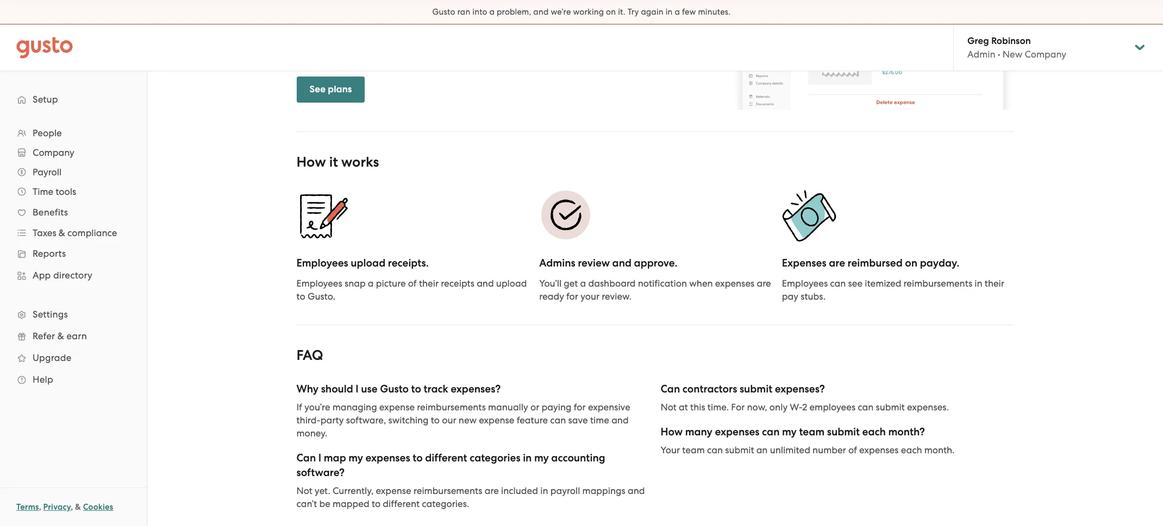 Task type: locate. For each thing, give the bounding box(es) containing it.
,
[[39, 503, 41, 513], [71, 503, 73, 513]]

reports link
[[11, 244, 136, 264]]

0 vertical spatial reimbursements
[[904, 279, 973, 290]]

0 vertical spatial can
[[661, 384, 680, 396]]

1 horizontal spatial gusto
[[433, 7, 456, 17]]

and right mappings
[[628, 486, 645, 497]]

1 horizontal spatial their
[[985, 279, 1005, 290]]

0 horizontal spatial my
[[349, 453, 363, 465]]

expenses inside you'll get a dashboard notification when expenses are ready for your review.
[[716, 279, 755, 290]]

expenses.
[[908, 403, 950, 414]]

submit up number
[[828, 427, 860, 439]]

1 vertical spatial for
[[574, 403, 586, 414]]

expenses? up new
[[451, 384, 501, 396]]

track
[[424, 384, 449, 396]]

0 horizontal spatial how
[[297, 154, 326, 171]]

0 horizontal spatial their
[[419, 279, 439, 290]]

0 horizontal spatial of
[[408, 279, 417, 290]]

see plans button
[[297, 77, 365, 103]]

dollar bill illustration image
[[782, 189, 837, 243]]

in inside "employees can see itemized reimbursements in their pay stubs."
[[975, 279, 983, 290]]

& inside the taxes & compliance dropdown button
[[59, 228, 65, 239]]

0 vertical spatial team
[[800, 427, 825, 439]]

how up your
[[661, 427, 683, 439]]

1 horizontal spatial ,
[[71, 503, 73, 513]]

expenses down month?
[[860, 446, 899, 456]]

2 horizontal spatial are
[[829, 257, 846, 270]]

few
[[682, 7, 696, 17]]

review
[[578, 257, 610, 270]]

i inside can i map my expenses to different categories in my accounting software?
[[319, 453, 322, 465]]

1 vertical spatial each
[[902, 446, 923, 456]]

admin
[[968, 49, 996, 60]]

gusto
[[433, 7, 456, 17], [380, 384, 409, 396]]

0 vertical spatial &
[[59, 228, 65, 239]]

1 vertical spatial upload
[[496, 279, 527, 290]]

submit left an
[[726, 446, 755, 456]]

help link
[[11, 370, 136, 390]]

faq
[[297, 348, 323, 365]]

how
[[297, 154, 326, 171], [661, 427, 683, 439]]

reimbursements inside not yet. currently, expense reimbursements are included in payroll mappings and can't be mapped to different categories.
[[414, 486, 483, 497]]

1 vertical spatial can
[[297, 453, 316, 465]]

reimbursements for expenses?
[[417, 403, 486, 414]]

0 vertical spatial how
[[297, 154, 326, 171]]

company right new
[[1025, 49, 1067, 60]]

submit
[[740, 384, 773, 396], [876, 403, 905, 414], [828, 427, 860, 439], [726, 446, 755, 456]]

reimbursements
[[904, 279, 973, 290], [417, 403, 486, 414], [414, 486, 483, 497]]

1 vertical spatial different
[[383, 499, 420, 510]]

not up the can't
[[297, 486, 313, 497]]

expense up switching
[[380, 403, 415, 414]]

now,
[[747, 403, 768, 414]]

be
[[319, 499, 331, 510]]

categories.
[[422, 499, 470, 510]]

1 horizontal spatial company
[[1025, 49, 1067, 60]]

upgrade link
[[11, 349, 136, 368]]

reimbursements up our
[[417, 403, 486, 414]]

company down people
[[33, 147, 74, 158]]

1 vertical spatial how
[[661, 427, 683, 439]]

see
[[310, 84, 326, 95]]

how left it
[[297, 154, 326, 171]]

w-
[[790, 403, 803, 414]]

expenses?
[[451, 384, 501, 396], [775, 384, 825, 396]]

in inside can i map my expenses to different categories in my accounting software?
[[523, 453, 532, 465]]

to down switching
[[413, 453, 423, 465]]

can
[[661, 384, 680, 396], [297, 453, 316, 465]]

can up an
[[763, 427, 780, 439]]

2 vertical spatial are
[[485, 486, 499, 497]]

each left month?
[[863, 427, 886, 439]]

my right the map
[[349, 453, 363, 465]]

different down our
[[425, 453, 467, 465]]

0 horizontal spatial company
[[33, 147, 74, 158]]

can up at
[[661, 384, 680, 396]]

& inside refer & earn link
[[58, 331, 64, 342]]

1 horizontal spatial are
[[757, 279, 772, 290]]

expensive
[[588, 403, 631, 414]]

switching
[[389, 416, 429, 427]]

1 horizontal spatial upload
[[496, 279, 527, 290]]

0 horizontal spatial on
[[606, 7, 616, 17]]

reports
[[33, 249, 66, 259]]

expenses right when
[[716, 279, 755, 290]]

company inside greg robinson admin • new company
[[1025, 49, 1067, 60]]

to left our
[[431, 416, 440, 427]]

compliance
[[67, 228, 117, 239]]

how it works
[[297, 154, 379, 171]]

reimbursements up categories.
[[414, 486, 483, 497]]

&
[[59, 228, 65, 239], [58, 331, 64, 342], [75, 503, 81, 513]]

expenses down switching
[[366, 453, 410, 465]]

1 vertical spatial &
[[58, 331, 64, 342]]

time
[[33, 187, 53, 197]]

on left "it."
[[606, 7, 616, 17]]

0 vertical spatial each
[[863, 427, 886, 439]]

upload up snap
[[351, 257, 386, 270]]

a inside you'll get a dashboard notification when expenses are ready for your review.
[[581, 279, 586, 290]]

0 horizontal spatial gusto
[[380, 384, 409, 396]]

2 expenses? from the left
[[775, 384, 825, 396]]

0 horizontal spatial can
[[297, 453, 316, 465]]

1 horizontal spatial expenses?
[[775, 384, 825, 396]]

& for earn
[[58, 331, 64, 342]]

gusto left the ran
[[433, 7, 456, 17]]

your team can submit an unlimited number of expenses each month.
[[661, 446, 955, 456]]

employees inside "employees can see itemized reimbursements in their pay stubs."
[[782, 279, 828, 290]]

1 vertical spatial company
[[33, 147, 74, 158]]

on left "payday."
[[906, 257, 918, 270]]

0 vertical spatial not
[[661, 403, 677, 414]]

can for can contractors submit expenses?
[[661, 384, 680, 396]]

0 vertical spatial company
[[1025, 49, 1067, 60]]

how for how many expenses can my team submit each month?
[[661, 427, 683, 439]]

different
[[425, 453, 467, 465], [383, 499, 420, 510]]

team up your team can submit an unlimited number of expenses each month.
[[800, 427, 825, 439]]

to left "track"
[[411, 384, 421, 396]]

reimbursements down "payday."
[[904, 279, 973, 290]]

can inside can i map my expenses to different categories in my accounting software?
[[297, 453, 316, 465]]

expense down manually
[[479, 416, 515, 427]]

0 vertical spatial expense
[[380, 403, 415, 414]]

home image
[[16, 37, 73, 58]]

of down receipts.
[[408, 279, 417, 290]]

0 horizontal spatial not
[[297, 486, 313, 497]]

to
[[297, 292, 305, 303], [411, 384, 421, 396], [431, 416, 440, 427], [413, 453, 423, 465], [372, 499, 381, 510]]

for up save
[[574, 403, 586, 414]]

a right snap
[[368, 279, 374, 290]]

1 their from the left
[[419, 279, 439, 290]]

terms , privacy , & cookies
[[16, 503, 113, 513]]

, left privacy
[[39, 503, 41, 513]]

time
[[591, 416, 610, 427]]

to right mapped
[[372, 499, 381, 510]]

& left earn
[[58, 331, 64, 342]]

& right taxes
[[59, 228, 65, 239]]

my left accounting
[[535, 453, 549, 465]]

to left gusto.
[[297, 292, 305, 303]]

2 vertical spatial expense
[[376, 486, 412, 497]]

for
[[567, 292, 579, 303], [574, 403, 586, 414]]

1 vertical spatial on
[[906, 257, 918, 270]]

1 vertical spatial team
[[683, 446, 705, 456]]

can't
[[297, 499, 317, 510]]

0 horizontal spatial ,
[[39, 503, 41, 513]]

why should i use gusto to track expenses?
[[297, 384, 501, 396]]

again
[[641, 7, 664, 17]]

2 vertical spatial reimbursements
[[414, 486, 483, 497]]

not for can contractors submit expenses?
[[661, 403, 677, 414]]

1 horizontal spatial team
[[800, 427, 825, 439]]

payroll
[[33, 167, 62, 178]]

a left few
[[675, 7, 680, 17]]

0 vertical spatial for
[[567, 292, 579, 303]]

0 vertical spatial on
[[606, 7, 616, 17]]

and down expensive
[[612, 416, 629, 427]]

picture
[[376, 279, 406, 290]]

1 horizontal spatial different
[[425, 453, 467, 465]]

app directory
[[33, 270, 92, 281]]

company
[[1025, 49, 1067, 60], [33, 147, 74, 158]]

time.
[[708, 403, 729, 414]]

you're
[[305, 403, 330, 414]]

2 their from the left
[[985, 279, 1005, 290]]

money.
[[297, 429, 328, 440]]

third-
[[297, 416, 321, 427]]

payroll button
[[11, 163, 136, 182]]

1 vertical spatial gusto
[[380, 384, 409, 396]]

1 , from the left
[[39, 503, 41, 513]]

refer & earn link
[[11, 327, 136, 346]]

mappings
[[583, 486, 626, 497]]

employees inside employees snap a picture of their receipts and upload to gusto.
[[297, 279, 342, 290]]

& left cookies button
[[75, 503, 81, 513]]

expense right "currently,"
[[376, 486, 412, 497]]

a right get
[[581, 279, 586, 290]]

people
[[33, 128, 62, 139]]

expense
[[380, 403, 415, 414], [479, 416, 515, 427], [376, 486, 412, 497]]

0 horizontal spatial are
[[485, 486, 499, 497]]

upload left you'll
[[496, 279, 527, 290]]

0 horizontal spatial upload
[[351, 257, 386, 270]]

not inside not yet. currently, expense reimbursements are included in payroll mappings and can't be mapped to different categories.
[[297, 486, 313, 497]]

expenses? up w-
[[775, 384, 825, 396]]

1 vertical spatial not
[[297, 486, 313, 497]]

and up dashboard
[[613, 257, 632, 270]]

list
[[0, 123, 147, 391]]

0 horizontal spatial expenses?
[[451, 384, 501, 396]]

can down paying
[[551, 416, 566, 427]]

for down get
[[567, 292, 579, 303]]

2 , from the left
[[71, 503, 73, 513]]

my up unlimited
[[783, 427, 797, 439]]

1 horizontal spatial of
[[849, 446, 858, 456]]

can down many
[[708, 446, 723, 456]]

can contractors submit expenses?
[[661, 384, 825, 396]]

1 vertical spatial i
[[319, 453, 322, 465]]

directory
[[53, 270, 92, 281]]

why
[[297, 384, 319, 396]]

2 horizontal spatial my
[[783, 427, 797, 439]]

not for can i map my expenses to different categories in my accounting software?
[[297, 486, 313, 497]]

are inside you'll get a dashboard notification when expenses are ready for your review.
[[757, 279, 772, 290]]

of right number
[[849, 446, 858, 456]]

and inside employees snap a picture of their receipts and upload to gusto.
[[477, 279, 494, 290]]

1 horizontal spatial on
[[906, 257, 918, 270]]

not at this time. for now, only w-2 employees can submit expenses.
[[661, 403, 950, 414]]

0 horizontal spatial i
[[319, 453, 322, 465]]

not left at
[[661, 403, 677, 414]]

can right employees
[[858, 403, 874, 414]]

i
[[356, 384, 359, 396], [319, 453, 322, 465]]

cookies button
[[83, 501, 113, 514]]

1 horizontal spatial how
[[661, 427, 683, 439]]

gusto right use in the left bottom of the page
[[380, 384, 409, 396]]

0 vertical spatial different
[[425, 453, 467, 465]]

0 horizontal spatial each
[[863, 427, 886, 439]]

can up software?
[[297, 453, 316, 465]]

1 horizontal spatial i
[[356, 384, 359, 396]]

each down month?
[[902, 446, 923, 456]]

this
[[691, 403, 706, 414]]

i up software?
[[319, 453, 322, 465]]

and right receipts
[[477, 279, 494, 290]]

included
[[501, 486, 538, 497]]

should
[[321, 384, 353, 396]]

& for compliance
[[59, 228, 65, 239]]

can
[[831, 279, 846, 290], [858, 403, 874, 414], [551, 416, 566, 427], [763, 427, 780, 439], [708, 446, 723, 456]]

of inside employees snap a picture of their receipts and upload to gusto.
[[408, 279, 417, 290]]

0 horizontal spatial team
[[683, 446, 705, 456]]

different left categories.
[[383, 499, 420, 510]]

greg
[[968, 35, 990, 47]]

their
[[419, 279, 439, 290], [985, 279, 1005, 290]]

1 horizontal spatial not
[[661, 403, 677, 414]]

0 horizontal spatial different
[[383, 499, 420, 510]]

1 vertical spatial are
[[757, 279, 772, 290]]

expense inside not yet. currently, expense reimbursements are included in payroll mappings and can't be mapped to different categories.
[[376, 486, 412, 497]]

different inside not yet. currently, expense reimbursements are included in payroll mappings and can't be mapped to different categories.
[[383, 499, 420, 510]]

, left cookies button
[[71, 503, 73, 513]]

1 horizontal spatial can
[[661, 384, 680, 396]]

can left see
[[831, 279, 846, 290]]

if you're managing expense reimbursements manually or paying for expensive third-party software, switching to our new expense feature can save time and money.
[[297, 403, 631, 440]]

team down many
[[683, 446, 705, 456]]

in
[[666, 7, 673, 17], [975, 279, 983, 290], [523, 453, 532, 465], [541, 486, 548, 497]]

1 vertical spatial reimbursements
[[417, 403, 486, 414]]

reimbursements inside "employees can see itemized reimbursements in their pay stubs."
[[904, 279, 973, 290]]

get
[[564, 279, 578, 290]]

1 vertical spatial of
[[849, 446, 858, 456]]

of
[[408, 279, 417, 290], [849, 446, 858, 456]]

different inside can i map my expenses to different categories in my accounting software?
[[425, 453, 467, 465]]

works
[[341, 154, 379, 171]]

admins review and approve.
[[540, 257, 678, 270]]

0 vertical spatial of
[[408, 279, 417, 290]]

how many expenses can my team submit each month?
[[661, 427, 925, 439]]

i left use in the left bottom of the page
[[356, 384, 359, 396]]

reimbursements inside if you're managing expense reimbursements manually or paying for expensive third-party software, switching to our new expense feature can save time and money.
[[417, 403, 486, 414]]



Task type: describe. For each thing, give the bounding box(es) containing it.
ran
[[458, 7, 471, 17]]

1 horizontal spatial each
[[902, 446, 923, 456]]

expenses down "for"
[[715, 427, 760, 439]]

minutes.
[[699, 7, 731, 17]]

employees for employees can see itemized reimbursements in their pay stubs.
[[782, 279, 828, 290]]

their inside "employees can see itemized reimbursements in their pay stubs."
[[985, 279, 1005, 290]]

can for can i map my expenses to different categories in my accounting software?
[[297, 453, 316, 465]]

an
[[757, 446, 768, 456]]

dashboard
[[589, 279, 636, 290]]

it.
[[618, 7, 626, 17]]

pay
[[782, 292, 799, 303]]

at
[[679, 403, 688, 414]]

month.
[[925, 446, 955, 456]]

you'll
[[540, 279, 562, 290]]

list containing people
[[0, 123, 147, 391]]

employees for employees snap a picture of their receipts and upload to gusto.
[[297, 279, 342, 290]]

software?
[[297, 467, 345, 480]]

see plans
[[310, 84, 352, 95]]

gusto navigation element
[[0, 71, 147, 408]]

categories
[[470, 453, 521, 465]]

reimbursements for categories
[[414, 486, 483, 497]]

expense for different
[[376, 486, 412, 497]]

upgrade
[[33, 353, 72, 364]]

review.
[[602, 292, 632, 303]]

for
[[732, 403, 745, 414]]

notification
[[638, 279, 687, 290]]

and inside not yet. currently, expense reimbursements are included in payroll mappings and can't be mapped to different categories.
[[628, 486, 645, 497]]

to inside can i map my expenses to different categories in my accounting software?
[[413, 453, 423, 465]]

to inside if you're managing expense reimbursements manually or paying for expensive third-party software, switching to our new expense feature can save time and money.
[[431, 416, 440, 427]]

setup link
[[11, 90, 136, 109]]

receipts.
[[388, 257, 429, 270]]

tools
[[56, 187, 76, 197]]

employees for employees upload receipts.
[[297, 257, 348, 270]]

1 horizontal spatial my
[[535, 453, 549, 465]]

expense reimbursement screenshot image
[[732, 0, 1015, 110]]

working
[[573, 7, 604, 17]]

refer
[[33, 331, 55, 342]]

accounting
[[552, 453, 606, 465]]

taxes
[[33, 228, 56, 239]]

problem,
[[497, 7, 532, 17]]

yet.
[[315, 486, 331, 497]]

we're
[[551, 7, 571, 17]]

refer & earn
[[33, 331, 87, 342]]

terms
[[16, 503, 39, 513]]

can inside if you're managing expense reimbursements manually or paying for expensive third-party software, switching to our new expense feature can save time and money.
[[551, 416, 566, 427]]

1 vertical spatial expense
[[479, 416, 515, 427]]

currently,
[[333, 486, 374, 497]]

employees upload receipts.
[[297, 257, 429, 270]]

our
[[442, 416, 457, 427]]

upload inside employees snap a picture of their receipts and upload to gusto.
[[496, 279, 527, 290]]

0 vertical spatial are
[[829, 257, 846, 270]]

expense for track
[[380, 403, 415, 414]]

unlimited
[[770, 446, 811, 456]]

privacy link
[[43, 503, 71, 513]]

their inside employees snap a picture of their receipts and upload to gusto.
[[419, 279, 439, 290]]

people button
[[11, 123, 136, 143]]

0 vertical spatial upload
[[351, 257, 386, 270]]

can inside "employees can see itemized reimbursements in their pay stubs."
[[831, 279, 846, 290]]

gusto ran into a problem, and we're working on it. try again in a few minutes.
[[433, 7, 731, 17]]

feature
[[517, 416, 548, 427]]

to inside employees snap a picture of their receipts and upload to gusto.
[[297, 292, 305, 303]]

taxes & compliance
[[33, 228, 117, 239]]

2 vertical spatial &
[[75, 503, 81, 513]]

party
[[321, 416, 344, 427]]

use
[[361, 384, 378, 396]]

a inside employees snap a picture of their receipts and upload to gusto.
[[368, 279, 374, 290]]

admins
[[540, 257, 576, 270]]

earn
[[67, 331, 87, 342]]

itemized
[[865, 279, 902, 290]]

software,
[[346, 416, 386, 427]]

0 vertical spatial gusto
[[433, 7, 456, 17]]

checkmark illustration image
[[540, 189, 594, 243]]

save
[[569, 416, 588, 427]]

1 expenses? from the left
[[451, 384, 501, 396]]

and inside if you're managing expense reimbursements manually or paying for expensive third-party software, switching to our new expense feature can save time and money.
[[612, 416, 629, 427]]

settings link
[[11, 305, 136, 325]]

company inside dropdown button
[[33, 147, 74, 158]]

approve.
[[634, 257, 678, 270]]

time tools button
[[11, 182, 136, 202]]

settings
[[33, 309, 68, 320]]

receipt illustration image
[[297, 189, 351, 243]]

terms link
[[16, 503, 39, 513]]

for inside if you're managing expense reimbursements manually or paying for expensive third-party software, switching to our new expense feature can save time and money.
[[574, 403, 586, 414]]

plans
[[328, 84, 352, 95]]

can i map my expenses to different categories in my accounting software?
[[297, 453, 606, 480]]

month?
[[889, 427, 925, 439]]

number
[[813, 446, 847, 456]]

employees
[[810, 403, 856, 414]]

cookies
[[83, 503, 113, 513]]

how for how it works
[[297, 154, 326, 171]]

app directory link
[[11, 266, 136, 286]]

payroll
[[551, 486, 581, 497]]

not yet. currently, expense reimbursements are included in payroll mappings and can't be mapped to different categories.
[[297, 486, 645, 510]]

new
[[459, 416, 477, 427]]

map
[[324, 453, 346, 465]]

time tools
[[33, 187, 76, 197]]

your
[[581, 292, 600, 303]]

in inside not yet. currently, expense reimbursements are included in payroll mappings and can't be mapped to different categories.
[[541, 486, 548, 497]]

expenses inside can i map my expenses to different categories in my accounting software?
[[366, 453, 410, 465]]

•
[[998, 49, 1001, 60]]

help
[[33, 375, 53, 386]]

paying
[[542, 403, 572, 414]]

expenses are reimbursed on payday.
[[782, 257, 960, 270]]

a right into
[[490, 7, 495, 17]]

are inside not yet. currently, expense reimbursements are included in payroll mappings and can't be mapped to different categories.
[[485, 486, 499, 497]]

you'll get a dashboard notification when expenses are ready for your review.
[[540, 279, 772, 303]]

submit up now,
[[740, 384, 773, 396]]

submit up month?
[[876, 403, 905, 414]]

for inside you'll get a dashboard notification when expenses are ready for your review.
[[567, 292, 579, 303]]

to inside not yet. currently, expense reimbursements are included in payroll mappings and can't be mapped to different categories.
[[372, 499, 381, 510]]

many
[[686, 427, 713, 439]]

stubs.
[[801, 292, 826, 303]]

if
[[297, 403, 302, 414]]

2
[[803, 403, 808, 414]]

and left we're
[[534, 7, 549, 17]]

benefits
[[33, 207, 68, 218]]

0 vertical spatial i
[[356, 384, 359, 396]]

employees snap a picture of their receipts and upload to gusto.
[[297, 279, 527, 303]]



Task type: vqa. For each thing, say whether or not it's contained in the screenshot.


